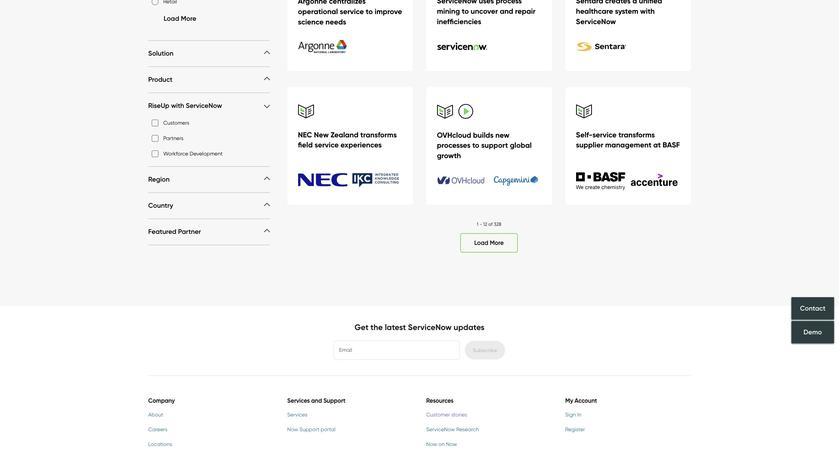 Task type: vqa. For each thing, say whether or not it's contained in the screenshot.
SCIENCE
yes



Task type: describe. For each thing, give the bounding box(es) containing it.
mining
[[437, 7, 460, 16]]

centralizes
[[329, 0, 366, 6]]

register link
[[566, 426, 689, 434]]

load more for load more button to the right
[[475, 239, 504, 247]]

12
[[483, 222, 488, 227]]

processes
[[437, 141, 471, 150]]

go to servicenow account image
[[686, 9, 695, 18]]

self-service transforms supplier management at basf
[[576, 130, 680, 150]]

now support portal
[[287, 426, 336, 433]]

experiences
[[341, 141, 382, 150]]

service inside argonne centralizes operational service to improve science needs
[[340, 7, 364, 16]]

field
[[298, 141, 313, 150]]

uncover
[[471, 7, 498, 16]]

careers
[[148, 426, 167, 433]]

inefficiencies
[[437, 17, 482, 26]]

product button
[[148, 75, 270, 84]]

account
[[575, 397, 597, 405]]

servicenow research link
[[427, 426, 550, 434]]

transforms inside self-service transforms supplier management at basf
[[619, 130, 655, 139]]

0 vertical spatial load more button
[[152, 13, 196, 24]]

basf
[[663, 141, 680, 150]]

ovhcloud
[[437, 131, 472, 140]]

get
[[355, 322, 369, 332]]

region button
[[148, 175, 270, 184]]

my account
[[566, 397, 597, 405]]

argonne
[[298, 0, 327, 6]]

about link
[[148, 411, 271, 419]]

load for load more button to the right
[[475, 239, 489, 247]]

zealand
[[331, 130, 359, 139]]

more for load more button to the right
[[490, 239, 504, 247]]

customer
[[427, 412, 450, 418]]

science
[[298, 17, 324, 26]]

at
[[654, 141, 661, 150]]

-
[[480, 222, 482, 227]]

in
[[578, 412, 582, 418]]

sentara healthcare image
[[576, 36, 627, 57]]

healthcare
[[576, 7, 614, 16]]

services for services and support
[[287, 397, 310, 405]]

growth
[[437, 151, 461, 160]]

riseup with servicenow button
[[148, 101, 270, 110]]

2 basf – servicenow – customer story image from the left
[[628, 170, 678, 191]]

builds
[[473, 131, 494, 140]]

now on now
[[427, 441, 457, 447]]

retail option
[[152, 0, 158, 5]]

supplier
[[576, 141, 604, 150]]

1 basf – servicenow – customer story image from the left
[[576, 170, 626, 191]]

sentara
[[576, 0, 604, 5]]

and inside the servicenow uses process mining to uncover and repair inefficiencies
[[500, 7, 514, 16]]

ovhcloud builds new processes to support global growth
[[437, 131, 532, 160]]

featured partner
[[148, 228, 201, 236]]

1 vertical spatial and
[[311, 397, 322, 405]]

country
[[148, 201, 173, 209]]

resources
[[427, 397, 454, 405]]

services for services
[[287, 412, 308, 418]]

sign in
[[566, 412, 582, 418]]

the
[[371, 322, 383, 332]]

servicenow uses process mining to uncover and repair inefficiencies
[[437, 0, 536, 26]]

customers
[[163, 120, 189, 126]]

updates
[[454, 322, 485, 332]]

partners option
[[152, 135, 158, 142]]

repair
[[515, 7, 536, 16]]

system
[[615, 7, 639, 16]]

sentara creates a unified healthcare system with servicenow
[[576, 0, 663, 26]]

get the latest servicenow updates
[[355, 322, 485, 332]]

partners
[[163, 135, 184, 141]]

my
[[566, 397, 574, 405]]

needs
[[326, 17, 347, 26]]

services link
[[287, 411, 410, 419]]

more for top load more button
[[181, 14, 196, 22]]

unified
[[639, 0, 663, 5]]

now support portal link
[[287, 426, 410, 434]]

2 nec new zealand image from the left
[[298, 170, 348, 191]]

uses
[[479, 0, 494, 5]]

now on now link
[[427, 440, 550, 448]]

improve
[[375, 7, 402, 16]]

management
[[606, 141, 652, 150]]

workforce development option
[[152, 150, 158, 157]]

argonne centralizes operational service to improve science needs
[[298, 0, 402, 26]]

about
[[148, 412, 163, 418]]

servicenow inside sentara creates a unified healthcare system with servicenow
[[576, 17, 616, 26]]

a
[[633, 0, 638, 5]]

portal
[[321, 426, 336, 433]]

1 horizontal spatial load more button
[[461, 233, 518, 253]]

research
[[457, 426, 479, 433]]

to for processes
[[473, 141, 480, 150]]

process
[[496, 0, 522, 5]]



Task type: locate. For each thing, give the bounding box(es) containing it.
featured
[[148, 228, 177, 236]]

1 vertical spatial service
[[593, 130, 617, 139]]

transforms up experiences on the left top
[[361, 130, 397, 139]]

1 ovhcloud – servicenow image from the left
[[437, 170, 487, 191]]

0 vertical spatial services
[[287, 397, 310, 405]]

of
[[489, 222, 493, 227]]

support left portal
[[300, 426, 320, 433]]

to for service
[[366, 7, 373, 16]]

subscribe
[[473, 347, 498, 354]]

1 vertical spatial services
[[287, 412, 308, 418]]

1 horizontal spatial more
[[490, 239, 504, 247]]

0 horizontal spatial load more
[[164, 14, 196, 22]]

service inside self-service transforms supplier management at basf
[[593, 130, 617, 139]]

0 horizontal spatial and
[[311, 397, 322, 405]]

with up customers
[[171, 102, 184, 110]]

service inside nec new zealand transforms field service experiences
[[315, 141, 339, 150]]

0 horizontal spatial transforms
[[361, 130, 397, 139]]

now for now support portal
[[287, 426, 298, 433]]

latest
[[385, 322, 406, 332]]

to
[[462, 7, 469, 16], [366, 7, 373, 16], [473, 141, 480, 150]]

1 nec new zealand image from the left
[[350, 170, 400, 191]]

workforce development
[[163, 150, 223, 157]]

transforms
[[361, 130, 397, 139], [619, 130, 655, 139]]

2 horizontal spatial now
[[446, 441, 457, 447]]

creates
[[606, 0, 631, 5]]

0 horizontal spatial load more button
[[152, 13, 196, 24]]

now for now on now
[[427, 441, 437, 447]]

development
[[190, 150, 223, 157]]

servicenow research
[[427, 426, 479, 433]]

region
[[148, 175, 170, 183]]

and
[[500, 7, 514, 16], [311, 397, 322, 405]]

2 transforms from the left
[[619, 130, 655, 139]]

product
[[148, 75, 173, 83]]

solution button
[[148, 49, 270, 58]]

partner
[[178, 228, 201, 236]]

service
[[340, 7, 364, 16], [593, 130, 617, 139], [315, 141, 339, 150]]

load more button down the retail option
[[152, 13, 196, 24]]

subscribe button
[[465, 341, 506, 360]]

riseup with servicenow
[[148, 102, 222, 110]]

more
[[181, 14, 196, 22], [490, 239, 504, 247]]

customer stories link
[[427, 411, 550, 419]]

argonne – servicenow image
[[298, 36, 348, 57]]

register
[[566, 426, 585, 433]]

0 horizontal spatial ovhcloud – servicenow image
[[437, 170, 487, 191]]

servicenow
[[437, 0, 477, 5], [576, 17, 616, 26], [186, 102, 222, 110], [408, 322, 452, 332], [427, 426, 455, 433]]

1 horizontal spatial transforms
[[619, 130, 655, 139]]

1 horizontal spatial to
[[462, 7, 469, 16]]

2 horizontal spatial service
[[593, 130, 617, 139]]

2 ovhcloud – servicenow image from the left
[[489, 170, 539, 191]]

load more button
[[152, 13, 196, 24], [461, 233, 518, 253]]

2 vertical spatial service
[[315, 141, 339, 150]]

0 vertical spatial support
[[324, 397, 346, 405]]

to inside the servicenow uses process mining to uncover and repair inefficiencies
[[462, 7, 469, 16]]

load for top load more button
[[164, 14, 179, 22]]

support
[[482, 141, 508, 150]]

with
[[641, 7, 655, 16], [171, 102, 184, 110]]

workforce
[[163, 150, 188, 157]]

and up now support portal
[[311, 397, 322, 405]]

1
[[477, 222, 479, 227]]

0 horizontal spatial support
[[300, 426, 320, 433]]

1 horizontal spatial ovhcloud – servicenow image
[[489, 170, 539, 191]]

new
[[496, 131, 510, 140]]

1 horizontal spatial now
[[427, 441, 437, 447]]

to for mining
[[462, 7, 469, 16]]

0 horizontal spatial more
[[181, 14, 196, 22]]

1 horizontal spatial basf – servicenow – customer story image
[[628, 170, 678, 191]]

to left 'improve'
[[366, 7, 373, 16]]

328
[[494, 222, 502, 227]]

1 vertical spatial with
[[171, 102, 184, 110]]

2 services from the top
[[287, 412, 308, 418]]

solution
[[148, 49, 174, 57]]

country button
[[148, 201, 270, 210]]

basf – servicenow – customer story image
[[576, 170, 626, 191], [628, 170, 678, 191]]

servicenow inside popup button
[[186, 102, 222, 110]]

Email text field
[[334, 341, 460, 360]]

to down builds
[[473, 141, 480, 150]]

with inside sentara creates a unified healthcare system with servicenow
[[641, 7, 655, 16]]

1 vertical spatial more
[[490, 239, 504, 247]]

1 horizontal spatial and
[[500, 7, 514, 16]]

load more for top load more button
[[164, 14, 196, 22]]

transforms up management
[[619, 130, 655, 139]]

locations link
[[148, 440, 271, 448]]

support up services link at the left of page
[[324, 397, 346, 405]]

0 horizontal spatial nec new zealand image
[[298, 170, 348, 191]]

1 horizontal spatial support
[[324, 397, 346, 405]]

0 horizontal spatial service
[[315, 141, 339, 150]]

0 vertical spatial load
[[164, 14, 179, 22]]

stories
[[452, 412, 467, 418]]

services and support
[[287, 397, 346, 405]]

with inside popup button
[[171, 102, 184, 110]]

load
[[164, 14, 179, 22], [475, 239, 489, 247]]

1 horizontal spatial with
[[641, 7, 655, 16]]

0 vertical spatial more
[[181, 14, 196, 22]]

new
[[314, 130, 329, 139]]

1 horizontal spatial nec new zealand image
[[350, 170, 400, 191]]

1 horizontal spatial load more
[[475, 239, 504, 247]]

1 transforms from the left
[[361, 130, 397, 139]]

0 vertical spatial with
[[641, 7, 655, 16]]

self-
[[576, 130, 593, 139]]

riseup
[[148, 102, 169, 110]]

service down centralizes
[[340, 7, 364, 16]]

to inside ovhcloud builds new processes to support global growth
[[473, 141, 480, 150]]

nec new zealand transforms field service experiences
[[298, 130, 397, 150]]

0 horizontal spatial basf – servicenow – customer story image
[[576, 170, 626, 191]]

careers link
[[148, 426, 271, 434]]

1 horizontal spatial service
[[340, 7, 364, 16]]

0 vertical spatial and
[[500, 7, 514, 16]]

now on now process optimization image
[[437, 36, 488, 57]]

operational
[[298, 7, 338, 16]]

customers option
[[152, 120, 158, 126]]

1 vertical spatial load more
[[475, 239, 504, 247]]

0 horizontal spatial now
[[287, 426, 298, 433]]

service down new
[[315, 141, 339, 150]]

1 vertical spatial support
[[300, 426, 320, 433]]

nec new zealand image
[[350, 170, 400, 191], [298, 170, 348, 191]]

services
[[287, 397, 310, 405], [287, 412, 308, 418]]

with down unified on the top of page
[[641, 7, 655, 16]]

0 horizontal spatial with
[[171, 102, 184, 110]]

to inside argonne centralizes operational service to improve science needs
[[366, 7, 373, 16]]

ovhcloud – servicenow image
[[437, 170, 487, 191], [489, 170, 539, 191]]

1 vertical spatial load more button
[[461, 233, 518, 253]]

customer stories
[[427, 412, 467, 418]]

company
[[148, 397, 175, 405]]

0 vertical spatial service
[[340, 7, 364, 16]]

1 horizontal spatial load
[[475, 239, 489, 247]]

and down process
[[500, 7, 514, 16]]

1 vertical spatial load
[[475, 239, 489, 247]]

featured partner button
[[148, 227, 270, 236]]

now
[[287, 426, 298, 433], [427, 441, 437, 447], [446, 441, 457, 447]]

nec
[[298, 130, 312, 139]]

on
[[439, 441, 445, 447]]

0 horizontal spatial to
[[366, 7, 373, 16]]

to up inefficiencies at top right
[[462, 7, 469, 16]]

service up the supplier
[[593, 130, 617, 139]]

1 services from the top
[[287, 397, 310, 405]]

0 horizontal spatial load
[[164, 14, 179, 22]]

2 horizontal spatial to
[[473, 141, 480, 150]]

0 vertical spatial load more
[[164, 14, 196, 22]]

load more button down the 1 - 12 of 328
[[461, 233, 518, 253]]

transforms inside nec new zealand transforms field service experiences
[[361, 130, 397, 139]]

sign
[[566, 412, 576, 418]]

locations
[[148, 441, 172, 447]]

sign in link
[[566, 411, 689, 419]]

servicenow inside the servicenow uses process mining to uncover and repair inefficiencies
[[437, 0, 477, 5]]

1 - 12 of 328
[[477, 222, 502, 227]]



